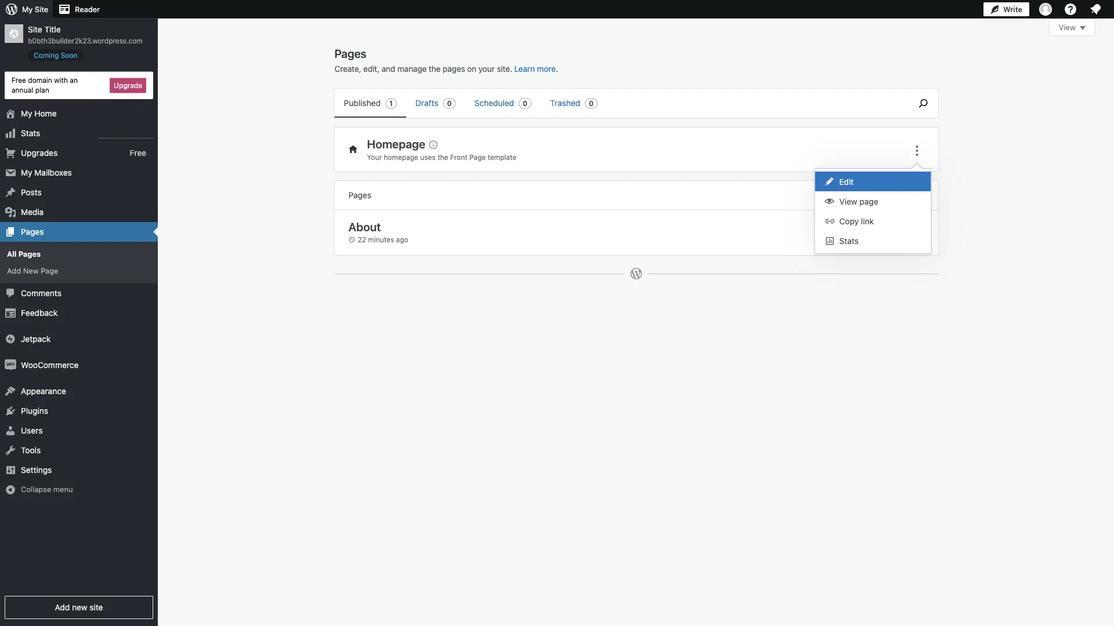 Task type: describe. For each thing, give the bounding box(es) containing it.
menu containing edit
[[815, 169, 931, 254]]

open search image
[[909, 96, 938, 110]]

stats inside button
[[840, 237, 859, 246]]

settings link
[[0, 461, 158, 480]]

annual plan
[[12, 86, 49, 94]]

0 for drafts
[[447, 100, 452, 108]]

copy link
[[840, 217, 874, 226]]

trashed
[[550, 98, 580, 108]]

minutes
[[368, 236, 394, 244]]

view for view page
[[840, 197, 858, 207]]

1 vertical spatial the
[[438, 153, 448, 161]]

soon
[[61, 51, 78, 59]]

1
[[389, 100, 393, 108]]

coming
[[34, 51, 59, 59]]

my for my site
[[22, 5, 33, 14]]

all pages
[[7, 250, 41, 259]]

upgrade button
[[110, 78, 146, 93]]

free for free domain with an annual plan
[[12, 76, 26, 84]]

feedback
[[21, 308, 58, 318]]

reader link
[[53, 0, 104, 19]]

22
[[358, 236, 366, 244]]

mailboxes
[[34, 168, 72, 178]]

add new site link
[[5, 597, 153, 620]]

add new page
[[873, 192, 920, 200]]

all
[[7, 250, 16, 259]]

add for add new page
[[7, 266, 21, 275]]

front
[[450, 153, 468, 161]]

collapse
[[21, 485, 51, 494]]

media
[[21, 208, 44, 217]]

plugins link
[[0, 401, 158, 421]]

users link
[[0, 421, 158, 441]]

drafts
[[416, 98, 439, 108]]

your homepage uses the front page template
[[367, 153, 517, 161]]

feedback link
[[0, 303, 158, 323]]

an
[[70, 76, 78, 84]]

pages down media
[[21, 227, 44, 237]]

0 for scheduled
[[523, 100, 528, 108]]

add new page link
[[0, 263, 158, 279]]

plugins
[[21, 406, 48, 416]]

pages inside pages create, edit, and manage the pages on your site. learn more .
[[335, 46, 367, 60]]

tooltip containing edit
[[809, 163, 932, 254]]

add new site
[[55, 603, 103, 613]]

domain
[[28, 76, 52, 84]]

0 for trashed
[[589, 100, 594, 108]]

view page button
[[815, 192, 931, 211]]

woocommerce
[[21, 360, 79, 370]]

view page
[[840, 197, 879, 207]]

collapse menu link
[[0, 480, 158, 499]]

add new page link
[[868, 187, 924, 204]]

learn more
[[514, 64, 556, 74]]

menu
[[53, 485, 73, 494]]

create,
[[335, 64, 361, 74]]

22 minutes ago link
[[349, 235, 415, 245]]

on
[[467, 64, 477, 74]]

page inside add new page link
[[41, 266, 58, 275]]

toggle menu image
[[910, 144, 924, 158]]

b0bth3builder2k23.wordpress.com
[[28, 37, 143, 45]]

new
[[23, 266, 39, 275]]

pages up about link
[[349, 191, 371, 200]]

edit link
[[815, 172, 931, 192]]

your
[[367, 153, 382, 161]]

img image for woocommerce
[[5, 360, 16, 371]]

site
[[90, 603, 103, 613]]

pages link
[[0, 222, 158, 242]]

menu containing published
[[335, 89, 903, 118]]

my home
[[21, 109, 57, 118]]

copy
[[840, 217, 859, 226]]

with
[[54, 76, 68, 84]]

22 minutes ago
[[358, 236, 408, 244]]

site.
[[497, 64, 512, 74]]

about link
[[349, 220, 381, 234]]

my mailboxes link
[[0, 163, 158, 183]]

upgrades
[[21, 148, 58, 158]]

page inside button
[[860, 197, 879, 207]]

edit,
[[363, 64, 380, 74]]

tools
[[21, 446, 41, 455]]

view button
[[1049, 19, 1096, 36]]

my profile image
[[1040, 3, 1052, 16]]

tools link
[[0, 441, 158, 461]]

more information image
[[428, 139, 438, 150]]

1 horizontal spatial page
[[469, 153, 486, 161]]

posts link
[[0, 183, 158, 203]]

woocommerce link
[[0, 356, 158, 375]]

upgrade
[[114, 81, 142, 90]]

link
[[861, 217, 874, 226]]



Task type: locate. For each thing, give the bounding box(es) containing it.
collapse menu
[[21, 485, 73, 494]]

add for add new site
[[55, 603, 70, 613]]

0 horizontal spatial page
[[41, 266, 58, 275]]

free for free
[[130, 148, 146, 158]]

menu
[[335, 89, 903, 118], [815, 169, 931, 254]]

0 horizontal spatial 0
[[447, 100, 452, 108]]

0 right scheduled at the left top
[[523, 100, 528, 108]]

0 vertical spatial view
[[1059, 23, 1076, 32]]

free domain with an annual plan
[[12, 76, 78, 94]]

my home link
[[0, 104, 158, 124]]

add for add new page
[[873, 192, 886, 200]]

site title b0bth3builder2k23.wordpress.com
[[28, 25, 143, 45]]

jetpack
[[21, 334, 51, 344]]

1 vertical spatial add
[[7, 266, 21, 275]]

my mailboxes
[[21, 168, 72, 178]]

learn more link
[[514, 64, 556, 74]]

free up annual plan
[[12, 76, 26, 84]]

write
[[1004, 5, 1023, 14]]

0 vertical spatial img image
[[5, 333, 16, 345]]

your
[[479, 64, 495, 74]]

home
[[34, 109, 57, 118]]

published
[[344, 98, 381, 108]]

pages
[[335, 46, 367, 60], [349, 191, 371, 200], [21, 227, 44, 237], [18, 250, 41, 259]]

the right uses
[[438, 153, 448, 161]]

pages create, edit, and manage the pages on your site. learn more .
[[335, 46, 558, 74]]

0 right trashed
[[589, 100, 594, 108]]

manage your notifications image
[[1089, 2, 1103, 16]]

my left home
[[21, 109, 32, 118]]

scheduled
[[475, 98, 514, 108]]

stats link
[[0, 124, 158, 143]]

coming soon
[[34, 51, 78, 59]]

add new page
[[7, 266, 58, 275]]

2 horizontal spatial 0
[[589, 100, 594, 108]]

homepage
[[367, 137, 425, 151]]

0 vertical spatial site
[[35, 5, 48, 14]]

1 horizontal spatial 0
[[523, 100, 528, 108]]

2 img image from the top
[[5, 360, 16, 371]]

the left pages
[[429, 64, 441, 74]]

page up copy link button
[[860, 197, 879, 207]]

comments
[[21, 288, 61, 298]]

1 horizontal spatial new
[[888, 192, 901, 200]]

new for page
[[888, 192, 901, 200]]

1 vertical spatial stats
[[840, 237, 859, 246]]

tooltip
[[809, 163, 932, 254]]

appearance
[[21, 387, 66, 396]]

reader
[[75, 5, 100, 14]]

0 horizontal spatial add
[[7, 266, 21, 275]]

all pages link
[[0, 246, 158, 263]]

about
[[349, 220, 381, 234]]

2 horizontal spatial add
[[873, 192, 886, 200]]

2 vertical spatial add
[[55, 603, 70, 613]]

0
[[447, 100, 452, 108], [523, 100, 528, 108], [589, 100, 594, 108]]

site inside my site link
[[35, 5, 48, 14]]

0 vertical spatial my
[[22, 5, 33, 14]]

0 vertical spatial the
[[429, 64, 441, 74]]

1 img image from the top
[[5, 333, 16, 345]]

ago
[[396, 236, 408, 244]]

img image for jetpack
[[5, 333, 16, 345]]

title
[[44, 25, 61, 34]]

pages up create,
[[335, 46, 367, 60]]

0 horizontal spatial new
[[72, 603, 87, 613]]

img image inside jetpack link
[[5, 333, 16, 345]]

new up copy link button
[[888, 192, 901, 200]]

1 vertical spatial my
[[21, 109, 32, 118]]

1 horizontal spatial free
[[130, 148, 146, 158]]

page right new
[[41, 266, 58, 275]]

0 horizontal spatial free
[[12, 76, 26, 84]]

1 horizontal spatial page
[[903, 192, 920, 200]]

my for my mailboxes
[[21, 168, 32, 178]]

stats down copy
[[840, 237, 859, 246]]

template
[[488, 153, 517, 161]]

page
[[903, 192, 920, 200], [860, 197, 879, 207]]

appearance link
[[0, 382, 158, 401]]

None search field
[[909, 89, 938, 118]]

the
[[429, 64, 441, 74], [438, 153, 448, 161]]

site up title
[[35, 5, 48, 14]]

my left reader link
[[22, 5, 33, 14]]

pages up new
[[18, 250, 41, 259]]

the inside pages create, edit, and manage the pages on your site. learn more .
[[429, 64, 441, 74]]

2 vertical spatial my
[[21, 168, 32, 178]]

0 vertical spatial add
[[873, 192, 886, 200]]

stats
[[21, 129, 40, 138], [840, 237, 859, 246]]

1 horizontal spatial view
[[1059, 23, 1076, 32]]

homepage link
[[367, 137, 443, 151]]

0 vertical spatial new
[[888, 192, 901, 200]]

1 vertical spatial menu
[[815, 169, 931, 254]]

users
[[21, 426, 43, 436]]

homepage
[[384, 153, 418, 161]]

0 vertical spatial free
[[12, 76, 26, 84]]

1 vertical spatial view
[[840, 197, 858, 207]]

free down highest hourly views 0 image on the top left of page
[[130, 148, 146, 158]]

uses
[[420, 153, 436, 161]]

page down the toggle menu icon
[[903, 192, 920, 200]]

2 0 from the left
[[523, 100, 528, 108]]

stats button
[[815, 231, 931, 251]]

write link
[[984, 0, 1030, 19]]

page right front
[[469, 153, 486, 161]]

add inside add new page link
[[873, 192, 886, 200]]

edit
[[840, 177, 854, 187]]

help image
[[1064, 2, 1078, 16]]

site left title
[[28, 25, 42, 34]]

and
[[382, 64, 395, 74]]

view
[[1059, 23, 1076, 32], [840, 197, 858, 207]]

.
[[556, 64, 558, 74]]

img image left jetpack
[[5, 333, 16, 345]]

1 vertical spatial free
[[130, 148, 146, 158]]

1 horizontal spatial stats
[[840, 237, 859, 246]]

my up posts
[[21, 168, 32, 178]]

free
[[12, 76, 26, 84], [130, 148, 146, 158]]

posts
[[21, 188, 42, 197]]

closed image
[[1080, 26, 1086, 30]]

img image inside woocommerce link
[[5, 360, 16, 371]]

highest hourly views 0 image
[[98, 131, 153, 139]]

0 vertical spatial menu
[[335, 89, 903, 118]]

add inside add new page link
[[7, 266, 21, 275]]

view up copy
[[840, 197, 858, 207]]

add inside add new site link
[[55, 603, 70, 613]]

1 vertical spatial page
[[41, 266, 58, 275]]

my inside my site link
[[22, 5, 33, 14]]

0 right drafts
[[447, 100, 452, 108]]

my site link
[[0, 0, 53, 19]]

0 horizontal spatial view
[[840, 197, 858, 207]]

stats down my home
[[21, 129, 40, 138]]

free inside free domain with an annual plan
[[12, 76, 26, 84]]

img image left woocommerce
[[5, 360, 16, 371]]

my site
[[22, 5, 48, 14]]

0 vertical spatial stats
[[21, 129, 40, 138]]

pages
[[443, 64, 465, 74]]

0 horizontal spatial stats
[[21, 129, 40, 138]]

1 vertical spatial img image
[[5, 360, 16, 371]]

1 vertical spatial new
[[72, 603, 87, 613]]

main content
[[335, 19, 1096, 292]]

site
[[35, 5, 48, 14], [28, 25, 42, 34]]

view for view
[[1059, 23, 1076, 32]]

1 horizontal spatial add
[[55, 603, 70, 613]]

add
[[873, 192, 886, 200], [7, 266, 21, 275], [55, 603, 70, 613]]

img image
[[5, 333, 16, 345], [5, 360, 16, 371]]

main content containing pages
[[335, 19, 1096, 292]]

new left site
[[72, 603, 87, 613]]

manage
[[397, 64, 427, 74]]

1 0 from the left
[[447, 100, 452, 108]]

media link
[[0, 203, 158, 222]]

new for site
[[72, 603, 87, 613]]

1 vertical spatial site
[[28, 25, 42, 34]]

comments link
[[0, 284, 158, 303]]

3 0 from the left
[[589, 100, 594, 108]]

site inside site title b0bth3builder2k23.wordpress.com
[[28, 25, 42, 34]]

view left closed icon
[[1059, 23, 1076, 32]]

jetpack link
[[0, 329, 158, 349]]

my inside my mailboxes link
[[21, 168, 32, 178]]

0 horizontal spatial page
[[860, 197, 879, 207]]

copy link button
[[815, 211, 931, 231]]

my for my home
[[21, 109, 32, 118]]

settings
[[21, 465, 52, 475]]

0 vertical spatial page
[[469, 153, 486, 161]]



Task type: vqa. For each thing, say whether or not it's contained in the screenshot.


